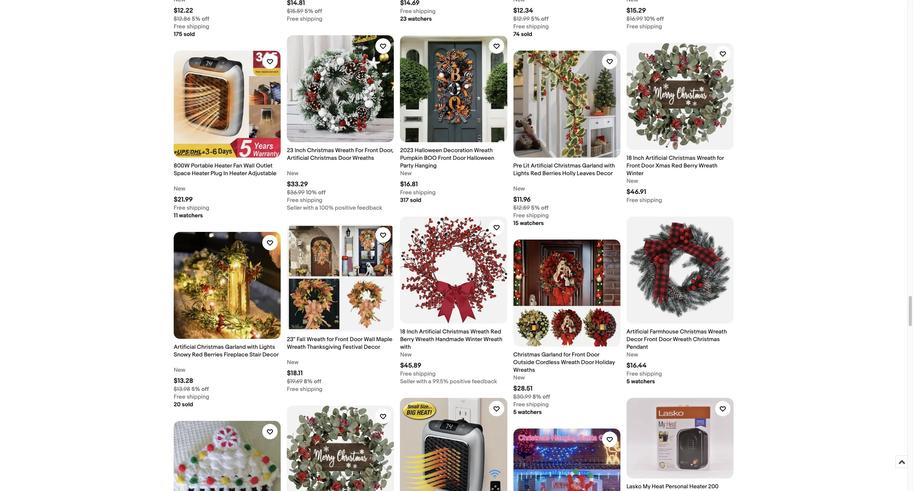 Task type: describe. For each thing, give the bounding box(es) containing it.
off inside '$15.59 5% off free shipping'
[[315, 8, 322, 15]]

fully
[[643, 491, 655, 492]]

$46.91 text field
[[627, 188, 647, 196]]

door inside artificial farmhouse christmas wreath decor front door wreath christmas pendant new $16.44 free shipping 5 watchers
[[659, 336, 672, 344]]

maple
[[377, 336, 393, 344]]

23"
[[287, 336, 296, 344]]

317 sold text field
[[400, 197, 422, 205]]

new inside christmas garland for front door outside cordless wreath door holiday wreaths new $28.51 $30.99 8% off free shipping 5 watchers
[[514, 375, 525, 382]]

sold inside new $13.28 $13.98 5% off free shipping 20 sold
[[182, 401, 193, 409]]

new $13.28 $13.98 5% off free shipping 20 sold
[[174, 367, 209, 409]]

$12.99
[[514, 15, 530, 23]]

200
[[709, 483, 719, 491]]

1 horizontal spatial halloween
[[467, 155, 495, 162]]

shipping inside 18 inch artificial christmas wreath red berry wreath handmade winter wreath with new $45.89 free shipping seller with a 99.5% positive feedback
[[413, 371, 436, 378]]

$12.99 5% off free shipping 74 sold
[[514, 15, 549, 38]]

christmas inside 18 inch artificial christmas wreath for front door xmas red berry wreath winter new $46.91 free shipping
[[669, 155, 696, 162]]

holiday
[[596, 359, 615, 367]]

watchers inside christmas garland for front door outside cordless wreath door holiday wreaths new $28.51 $30.99 8% off free shipping 5 watchers
[[518, 409, 542, 416]]

previous price $16.99 10% off text field
[[627, 15, 664, 23]]

new text field for $18.11
[[287, 359, 299, 367]]

new $18.11 $19.69 8% off free shipping
[[287, 359, 323, 393]]

$13.28
[[174, 378, 193, 385]]

berry inside 18 inch artificial christmas wreath red berry wreath handmade winter wreath with new $45.89 free shipping seller with a 99.5% positive feedback
[[400, 336, 414, 344]]

18 inch artificial christmas wreath for front door xmas red berry wreath winter new $46.91 free shipping
[[627, 155, 724, 204]]

leaves
[[577, 170, 596, 177]]

5 inside christmas garland for front door outside cordless wreath door holiday wreaths new $28.51 $30.99 8% off free shipping 5 watchers
[[514, 409, 517, 416]]

front inside 18 inch artificial christmas wreath for front door xmas red berry wreath winter new $46.91 free shipping
[[627, 162, 640, 170]]

feedback inside new $33.29 $36.99 10% off free shipping seller with a 100% positive feedback
[[357, 205, 383, 212]]

door left "holiday"
[[582, 359, 594, 367]]

$15.29 text field
[[627, 7, 647, 15]]

$16.81
[[400, 181, 418, 188]]

$15.59 5% off free shipping
[[287, 8, 323, 23]]

$30.99
[[514, 394, 532, 401]]

new $21.99 free shipping 11 watchers
[[174, 185, 209, 220]]

decor inside pre lit artificial christmas garland with lights red berries holly leaves decor
[[597, 170, 613, 177]]

99.5%
[[433, 378, 449, 386]]

sold inside $12.99 5% off free shipping 74 sold
[[521, 31, 533, 38]]

assembled
[[657, 491, 687, 492]]

free shipping text field down $16.81 text box in the top left of the page
[[400, 189, 436, 197]]

heat
[[652, 483, 665, 491]]

shipping inside new $18.11 $19.69 8% off free shipping
[[300, 386, 323, 393]]

new text field for $16.81
[[400, 170, 412, 178]]

christmas inside pre lit artificial christmas garland with lights red berries holly leaves decor
[[554, 162, 581, 170]]

decoration
[[444, 147, 473, 154]]

free inside $12.99 5% off free shipping 74 sold
[[514, 23, 525, 30]]

$45.89
[[400, 362, 422, 370]]

cordless
[[536, 359, 560, 367]]

74 sold text field
[[514, 31, 533, 38]]

new inside 'new $21.99 free shipping 11 watchers'
[[174, 185, 185, 193]]

$36.99
[[287, 189, 305, 196]]

shipping inside '$12.86 5% off free shipping 175 sold'
[[187, 23, 209, 30]]

my
[[643, 483, 651, 491]]

front inside 23" fall wreath for front door wall maple wreath thanksgiving festival decor
[[335, 336, 349, 344]]

off inside $12.99 5% off free shipping 74 sold
[[541, 15, 549, 23]]

Seller with a 99.5% positive feedback text field
[[400, 378, 497, 386]]

artificial inside 18 inch artificial christmas wreath red berry wreath handmade winter wreath with new $45.89 free shipping seller with a 99.5% positive feedback
[[419, 329, 441, 336]]

thanksgiving
[[307, 344, 342, 351]]

shipping inside 2023 halloween decoration wreath pumpkin boo front door halloween party hanging new $16.81 free shipping 317 sold
[[413, 189, 436, 196]]

free inside '$12.86 5% off free shipping 175 sold'
[[174, 23, 186, 30]]

watts
[[627, 491, 642, 492]]

door,
[[380, 147, 394, 154]]

23 inside free shipping 23 watchers
[[400, 15, 407, 23]]

5% for $12.86
[[192, 15, 201, 23]]

in
[[224, 170, 228, 177]]

wreath inside the 23 inch christmas wreath for front door, artificial christmas door wreaths
[[335, 147, 354, 154]]

free inside 18 inch artificial christmas wreath red berry wreath handmade winter wreath with new $45.89 free shipping seller with a 99.5% positive feedback
[[400, 371, 412, 378]]

door inside 18 inch artificial christmas wreath for front door xmas red berry wreath winter new $46.91 free shipping
[[642, 162, 655, 170]]

berries inside pre lit artificial christmas garland with lights red berries holly leaves decor
[[543, 170, 561, 177]]

free shipping text field down $15.59
[[287, 15, 323, 23]]

space
[[174, 170, 191, 177]]

artificial inside 18 inch artificial christmas wreath for front door xmas red berry wreath winter new $46.91 free shipping
[[646, 155, 668, 162]]

free shipping text field down $30.99
[[514, 402, 549, 409]]

door inside 2023 halloween decoration wreath pumpkin boo front door halloween party hanging new $16.81 free shipping 317 sold
[[453, 155, 466, 162]]

free inside artificial farmhouse christmas wreath decor front door wreath christmas pendant new $16.44 free shipping 5 watchers
[[627, 371, 639, 378]]

15 watchers text field
[[514, 220, 544, 228]]

door inside the 23 inch christmas wreath for front door, artificial christmas door wreaths
[[339, 155, 351, 162]]

317
[[400, 197, 409, 204]]

11
[[174, 212, 178, 220]]

free inside new $33.29 $36.99 10% off free shipping seller with a 100% positive feedback
[[287, 197, 299, 204]]

front inside artificial farmhouse christmas wreath decor front door wreath christmas pendant new $16.44 free shipping 5 watchers
[[644, 336, 658, 344]]

5 inside artificial farmhouse christmas wreath decor front door wreath christmas pendant new $16.44 free shipping 5 watchers
[[627, 378, 630, 386]]

10% inside $16.99 10% off free shipping
[[645, 15, 656, 23]]

with inside artificial christmas garland with lights snowy red berries fireplace stair decor
[[247, 344, 258, 351]]

1 vertical spatial 5 watchers text field
[[514, 409, 542, 417]]

new text field for $28.51
[[514, 375, 525, 382]]

heater up in at the top left of page
[[215, 162, 232, 170]]

outside
[[514, 359, 535, 367]]

new inside 18 inch artificial christmas wreath red berry wreath handmade winter wreath with new $45.89 free shipping seller with a 99.5% positive feedback
[[400, 352, 412, 359]]

previous price $30.99 8% off text field
[[514, 394, 550, 402]]

for inside 18 inch artificial christmas wreath for front door xmas red berry wreath winter new $46.91 free shipping
[[717, 155, 724, 162]]

handmade
[[436, 336, 464, 344]]

fan
[[233, 162, 242, 170]]

artificial christmas garland with lights snowy red berries fireplace stair decor
[[174, 344, 279, 359]]

berries inside artificial christmas garland with lights snowy red berries fireplace stair decor
[[204, 352, 223, 359]]

shipping inside 'new $21.99 free shipping 11 watchers'
[[187, 205, 209, 212]]

8% inside christmas garland for front door outside cordless wreath door holiday wreaths new $28.51 $30.99 8% off free shipping 5 watchers
[[533, 394, 542, 401]]

previous price $19.69 8% off text field
[[287, 378, 322, 386]]

$15.29
[[627, 7, 647, 15]]

for
[[356, 147, 364, 154]]

sold inside 2023 halloween decoration wreath pumpkin boo front door halloween party hanging new $16.81 free shipping 317 sold
[[410, 197, 422, 204]]

new text field for $16.44
[[627, 352, 639, 359]]

$16.81 text field
[[400, 181, 418, 188]]

74
[[514, 31, 520, 38]]

inch for $45.89
[[407, 329, 418, 336]]

$12.22 text field
[[174, 7, 193, 15]]

175
[[174, 31, 182, 38]]

20
[[174, 401, 181, 409]]

free shipping text field down $21.99
[[174, 205, 209, 212]]

$16.99 10% off free shipping
[[627, 15, 664, 30]]

xmas
[[656, 162, 671, 170]]

wreaths for 23 inch christmas wreath for front door, artificial christmas door wreaths
[[353, 155, 374, 162]]

5% for $15.59
[[305, 8, 314, 15]]

plug
[[211, 170, 222, 177]]

2023
[[400, 147, 414, 154]]

with inside pre lit artificial christmas garland with lights red berries holly leaves decor
[[605, 162, 615, 170]]

free shipping text field down $13.98
[[174, 394, 209, 401]]

$12.34
[[514, 7, 534, 15]]

new inside new $33.29 $36.99 10% off free shipping seller with a 100% positive feedback
[[287, 170, 299, 177]]

red inside pre lit artificial christmas garland with lights red berries holly leaves decor
[[531, 170, 542, 177]]

5% inside new $11.96 $12.59 5% off free shipping 15 watchers
[[531, 205, 540, 212]]

23 watchers text field
[[400, 15, 432, 23]]

adjustable
[[248, 170, 277, 177]]

artificial inside the 23 inch christmas wreath for front door, artificial christmas door wreaths
[[287, 155, 309, 162]]

front inside 2023 halloween decoration wreath pumpkin boo front door halloween party hanging new $16.81 free shipping 317 sold
[[438, 155, 452, 162]]

winter inside 18 inch artificial christmas wreath red berry wreath handmade winter wreath with new $45.89 free shipping seller with a 99.5% positive feedback
[[466, 336, 483, 344]]

$28.51 text field
[[514, 385, 533, 393]]

farmhouse
[[650, 329, 679, 336]]

lasko
[[627, 483, 642, 491]]

winter inside 18 inch artificial christmas wreath for front door xmas red berry wreath winter new $46.91 free shipping
[[627, 170, 644, 177]]

decor inside 23" fall wreath for front door wall maple wreath thanksgiving festival decor
[[364, 344, 380, 351]]

shipping inside new $11.96 $12.59 5% off free shipping 15 watchers
[[527, 212, 549, 220]]

seller inside 18 inch artificial christmas wreath red berry wreath handmade winter wreath with new $45.89 free shipping seller with a 99.5% positive feedback
[[400, 378, 415, 386]]

shipping inside $16.99 10% off free shipping
[[640, 23, 663, 30]]

800w
[[174, 162, 190, 170]]

$12.22
[[174, 7, 193, 15]]

artificial inside artificial christmas garland with lights snowy red berries fireplace stair decor
[[174, 344, 196, 351]]

$33.29 text field
[[287, 181, 308, 188]]

lasko my heat personal heater 200 watts fully assembled in black
[[627, 483, 719, 492]]

$11.96 text field
[[514, 196, 531, 204]]

free inside new $11.96 $12.59 5% off free shipping 15 watchers
[[514, 212, 525, 220]]

inch inside the 23 inch christmas wreath for front door, artificial christmas door wreaths
[[295, 147, 306, 154]]

with inside new $33.29 $36.99 10% off free shipping seller with a 100% positive feedback
[[303, 205, 314, 212]]

off inside new $11.96 $12.59 5% off free shipping 15 watchers
[[542, 205, 549, 212]]

wall inside 800w portable heater fan wall outlet space heater plug in heater adjustable
[[244, 162, 255, 170]]

$18.11 text field
[[287, 370, 303, 378]]

new text field for $33.29
[[287, 170, 299, 178]]

new inside new $13.28 $13.98 5% off free shipping 20 sold
[[174, 367, 185, 374]]

$28.51
[[514, 385, 533, 393]]

free inside 18 inch artificial christmas wreath for front door xmas red berry wreath winter new $46.91 free shipping
[[627, 197, 639, 204]]

shipping inside $12.99 5% off free shipping 74 sold
[[527, 23, 549, 30]]

23 inch christmas wreath for front door, artificial christmas door wreaths
[[287, 147, 394, 162]]

free inside free shipping 23 watchers
[[400, 8, 412, 15]]

lasko my heat personal heater 200 watts fully assembled in black link
[[627, 398, 734, 492]]

a inside 18 inch artificial christmas wreath red berry wreath handmade winter wreath with new $45.89 free shipping seller with a 99.5% positive feedback
[[429, 378, 432, 386]]

heater inside lasko my heat personal heater 200 watts fully assembled in black
[[690, 483, 707, 491]]

off inside new $18.11 $19.69 8% off free shipping
[[314, 378, 322, 386]]

free inside '$15.59 5% off free shipping'
[[287, 15, 299, 23]]

$18.11
[[287, 370, 303, 378]]

100%
[[320, 205, 334, 212]]

$13.98
[[174, 386, 190, 393]]



Task type: locate. For each thing, give the bounding box(es) containing it.
5% right "$12.59"
[[531, 205, 540, 212]]

fireplace
[[224, 352, 248, 359]]

$13.28 text field
[[174, 378, 193, 385]]

15
[[514, 220, 519, 227]]

holly
[[563, 170, 576, 177]]

christmas garland for front door outside cordless wreath door holiday wreaths new $28.51 $30.99 8% off free shipping 5 watchers
[[514, 352, 615, 416]]

lights
[[514, 170, 530, 177], [259, 344, 275, 351]]

0 vertical spatial positive
[[335, 205, 356, 212]]

christmas inside christmas garland for front door outside cordless wreath door holiday wreaths new $28.51 $30.99 8% off free shipping 5 watchers
[[514, 352, 541, 359]]

0 vertical spatial for
[[717, 155, 724, 162]]

$12.59
[[514, 205, 530, 212]]

1 vertical spatial for
[[327, 336, 334, 344]]

shipping down $19.69 on the left of the page
[[300, 386, 323, 393]]

inch up $33.29 text field
[[295, 147, 306, 154]]

decor
[[597, 170, 613, 177], [627, 336, 643, 344], [364, 344, 380, 351], [263, 352, 279, 359]]

0 horizontal spatial seller
[[287, 205, 302, 212]]

1 vertical spatial inch
[[634, 155, 645, 162]]

previous price $12.86 5% off text field
[[174, 15, 209, 23]]

off right $16.99
[[657, 15, 664, 23]]

2023 halloween decoration wreath pumpkin boo front door halloween party hanging new $16.81 free shipping 317 sold
[[400, 147, 495, 204]]

1 horizontal spatial 18
[[627, 155, 632, 162]]

0 vertical spatial feedback
[[357, 205, 383, 212]]

new down party
[[400, 170, 412, 177]]

fall
[[297, 336, 306, 344]]

free inside $16.99 10% off free shipping
[[627, 23, 639, 30]]

new inside 2023 halloween decoration wreath pumpkin boo front door halloween party hanging new $16.81 free shipping 317 sold
[[400, 170, 412, 177]]

wreaths inside christmas garland for front door outside cordless wreath door holiday wreaths new $28.51 $30.99 8% off free shipping 5 watchers
[[514, 367, 535, 374]]

2 horizontal spatial garland
[[583, 162, 603, 170]]

0 horizontal spatial 18
[[400, 329, 406, 336]]

$21.99
[[174, 196, 193, 204]]

0 vertical spatial berries
[[543, 170, 561, 177]]

sold right 20
[[182, 401, 193, 409]]

new text field for $11.96
[[514, 185, 525, 193]]

stair
[[250, 352, 261, 359]]

new text field down party
[[400, 170, 412, 178]]

5% inside new $13.28 $13.98 5% off free shipping 20 sold
[[192, 386, 200, 393]]

5 watchers text field
[[627, 378, 656, 386], [514, 409, 542, 417]]

positive inside 18 inch artificial christmas wreath red berry wreath handmade winter wreath with new $45.89 free shipping seller with a 99.5% positive feedback
[[450, 378, 471, 386]]

1 vertical spatial berry
[[400, 336, 414, 344]]

new text field up $21.99
[[174, 185, 185, 193]]

winter
[[627, 170, 644, 177], [466, 336, 483, 344]]

free
[[400, 8, 412, 15], [287, 15, 299, 23], [174, 23, 186, 30], [514, 23, 525, 30], [627, 23, 639, 30], [400, 189, 412, 196], [287, 197, 299, 204], [627, 197, 639, 204], [174, 205, 186, 212], [514, 212, 525, 220], [400, 371, 412, 378], [627, 371, 639, 378], [287, 386, 299, 393], [174, 394, 186, 401], [514, 402, 525, 409]]

1 horizontal spatial berry
[[684, 162, 698, 170]]

1 vertical spatial 8%
[[533, 394, 542, 401]]

1 horizontal spatial winter
[[627, 170, 644, 177]]

1 vertical spatial feedback
[[472, 378, 497, 386]]

for inside christmas garland for front door outside cordless wreath door holiday wreaths new $28.51 $30.99 8% off free shipping 5 watchers
[[564, 352, 571, 359]]

1 horizontal spatial feedback
[[472, 378, 497, 386]]

0 vertical spatial seller
[[287, 205, 302, 212]]

halloween
[[415, 147, 442, 154], [467, 155, 495, 162]]

0 horizontal spatial winter
[[466, 336, 483, 344]]

free down $45.89
[[400, 371, 412, 378]]

with
[[605, 162, 615, 170], [303, 205, 314, 212], [247, 344, 258, 351], [400, 344, 411, 351], [417, 378, 427, 386]]

New text field
[[400, 170, 412, 178], [627, 178, 639, 185], [514, 185, 525, 193], [400, 352, 412, 359], [287, 359, 299, 367], [514, 375, 525, 382]]

berry inside 18 inch artificial christmas wreath for front door xmas red berry wreath winter new $46.91 free shipping
[[684, 162, 698, 170]]

free down $36.99
[[287, 197, 299, 204]]

red
[[672, 162, 683, 170], [531, 170, 542, 177], [491, 329, 502, 336], [192, 352, 203, 359]]

0 vertical spatial winter
[[627, 170, 644, 177]]

decor right stair
[[263, 352, 279, 359]]

1 vertical spatial wreaths
[[514, 367, 535, 374]]

shipping inside free shipping 23 watchers
[[413, 8, 436, 15]]

$11.96
[[514, 196, 531, 204]]

boo
[[424, 155, 437, 162]]

free down $16.99
[[627, 23, 639, 30]]

1 vertical spatial 18
[[400, 329, 406, 336]]

0 vertical spatial 5 watchers text field
[[627, 378, 656, 386]]

sold right 175 at the top left of page
[[184, 31, 195, 38]]

10% right $16.99
[[645, 15, 656, 23]]

23 inside the 23 inch christmas wreath for front door, artificial christmas door wreaths
[[287, 147, 294, 154]]

free down $19.69 on the left of the page
[[287, 386, 299, 393]]

shipping up 175 sold text box
[[187, 23, 209, 30]]

0 vertical spatial berry
[[684, 162, 698, 170]]

pre
[[514, 162, 522, 170]]

0 vertical spatial 8%
[[304, 378, 313, 386]]

shipping down $45.89
[[413, 371, 436, 378]]

None text field
[[174, 0, 185, 4], [287, 0, 305, 7], [627, 0, 639, 4], [174, 0, 185, 4], [287, 0, 305, 7], [627, 0, 639, 4]]

off inside '$12.86 5% off free shipping 175 sold'
[[202, 15, 209, 23]]

free shipping 23 watchers
[[400, 8, 436, 23]]

off up 100%
[[318, 189, 326, 196]]

new up $11.96
[[514, 185, 525, 193]]

1 vertical spatial berries
[[204, 352, 223, 359]]

5 watchers text field down previous price $30.99 8% off text field
[[514, 409, 542, 417]]

new up $18.11
[[287, 359, 299, 367]]

shipping up 100%
[[300, 197, 323, 204]]

berries
[[543, 170, 561, 177], [204, 352, 223, 359]]

christmas
[[307, 147, 334, 154], [310, 155, 337, 162], [669, 155, 696, 162], [554, 162, 581, 170], [443, 329, 470, 336], [680, 329, 707, 336], [694, 336, 720, 344], [197, 344, 224, 351], [514, 352, 541, 359]]

23
[[400, 15, 407, 23], [287, 147, 294, 154]]

5 watchers text field down $16.44 text box
[[627, 378, 656, 386]]

artificial up pendant
[[627, 329, 649, 336]]

black
[[694, 491, 708, 492]]

new text field for $21.99
[[174, 185, 185, 193]]

watchers inside new $11.96 $12.59 5% off free shipping 15 watchers
[[520, 220, 544, 227]]

0 horizontal spatial lights
[[259, 344, 275, 351]]

8% right $19.69 on the left of the page
[[304, 378, 313, 386]]

new $11.96 $12.59 5% off free shipping 15 watchers
[[514, 185, 549, 227]]

wreath
[[335, 147, 354, 154], [474, 147, 493, 154], [697, 155, 716, 162], [699, 162, 718, 170], [471, 329, 490, 336], [709, 329, 727, 336], [307, 336, 326, 344], [416, 336, 434, 344], [484, 336, 503, 344], [673, 336, 692, 344], [287, 344, 306, 351], [561, 359, 580, 367]]

$16.44
[[627, 362, 647, 370]]

free down "$12.59"
[[514, 212, 525, 220]]

new inside new $18.11 $19.69 8% off free shipping
[[287, 359, 299, 367]]

free shipping text field down $12.99
[[514, 23, 549, 31]]

175 sold text field
[[174, 31, 195, 38]]

1 horizontal spatial garland
[[542, 352, 563, 359]]

shipping up 15 watchers text field
[[527, 212, 549, 220]]

inch up $45.89 text field
[[407, 329, 418, 336]]

red inside 18 inch artificial christmas wreath red berry wreath handmade winter wreath with new $45.89 free shipping seller with a 99.5% positive feedback
[[491, 329, 502, 336]]

door up "holiday"
[[587, 352, 600, 359]]

in
[[688, 491, 692, 492]]

new inside new $11.96 $12.59 5% off free shipping 15 watchers
[[514, 185, 525, 193]]

new down pendant
[[627, 352, 639, 359]]

shipping inside artificial farmhouse christmas wreath decor front door wreath christmas pendant new $16.44 free shipping 5 watchers
[[640, 371, 663, 378]]

0 vertical spatial lights
[[514, 170, 530, 177]]

$19.69
[[287, 378, 303, 386]]

wall
[[244, 162, 255, 170], [364, 336, 375, 344]]

sold inside '$12.86 5% off free shipping 175 sold'
[[184, 31, 195, 38]]

8%
[[304, 378, 313, 386], [533, 394, 542, 401]]

seller down $36.99
[[287, 205, 302, 212]]

inch
[[295, 147, 306, 154], [634, 155, 645, 162], [407, 329, 418, 336]]

decor inside artificial farmhouse christmas wreath decor front door wreath christmas pendant new $16.44 free shipping 5 watchers
[[627, 336, 643, 344]]

0 horizontal spatial a
[[315, 205, 318, 212]]

watchers inside free shipping 23 watchers
[[408, 15, 432, 23]]

1 vertical spatial 10%
[[306, 189, 317, 196]]

0 horizontal spatial 8%
[[304, 378, 313, 386]]

0 horizontal spatial for
[[327, 336, 334, 344]]

1 horizontal spatial 10%
[[645, 15, 656, 23]]

0 horizontal spatial 5 watchers text field
[[514, 409, 542, 417]]

watchers inside 'new $21.99 free shipping 11 watchers'
[[179, 212, 203, 220]]

1 vertical spatial seller
[[400, 378, 415, 386]]

shipping inside 18 inch artificial christmas wreath for front door xmas red berry wreath winter new $46.91 free shipping
[[640, 197, 663, 204]]

800w portable heater fan wall outlet space heater plug in heater adjustable
[[174, 162, 277, 177]]

5 down $16.44 text box
[[627, 378, 630, 386]]

1 horizontal spatial 23
[[400, 15, 407, 23]]

new text field up $28.51 text box
[[514, 375, 525, 382]]

0 vertical spatial wreaths
[[353, 155, 374, 162]]

1 horizontal spatial for
[[564, 352, 571, 359]]

off inside $16.99 10% off free shipping
[[657, 15, 664, 23]]

artificial right lit
[[531, 162, 553, 170]]

shipping down $30.99
[[527, 402, 549, 409]]

2 vertical spatial for
[[564, 352, 571, 359]]

festival
[[343, 344, 363, 351]]

watchers inside artificial farmhouse christmas wreath decor front door wreath christmas pendant new $16.44 free shipping 5 watchers
[[632, 378, 656, 386]]

free inside new $18.11 $19.69 8% off free shipping
[[287, 386, 299, 393]]

shipping inside new $13.28 $13.98 5% off free shipping 20 sold
[[187, 394, 209, 401]]

red inside 18 inch artificial christmas wreath for front door xmas red berry wreath winter new $46.91 free shipping
[[672, 162, 683, 170]]

$12.34 text field
[[514, 7, 534, 15]]

18 for new
[[627, 155, 632, 162]]

off inside new $33.29 $36.99 10% off free shipping seller with a 100% positive feedback
[[318, 189, 326, 196]]

wall inside 23" fall wreath for front door wall maple wreath thanksgiving festival decor
[[364, 336, 375, 344]]

new text field for $45.89
[[400, 352, 412, 359]]

1 vertical spatial 23
[[287, 147, 294, 154]]

seller down $45.89
[[400, 378, 415, 386]]

door up festival on the left of the page
[[350, 336, 363, 344]]

shipping inside '$15.59 5% off free shipping'
[[300, 15, 323, 23]]

0 vertical spatial a
[[315, 205, 318, 212]]

previous price $13.98 5% off text field
[[174, 386, 209, 394]]

shipping up 23 watchers text field
[[413, 8, 436, 15]]

1 horizontal spatial a
[[429, 378, 432, 386]]

lit
[[524, 162, 530, 170]]

Seller with a 100% positive feedback text field
[[287, 205, 383, 212]]

new inside artificial farmhouse christmas wreath decor front door wreath christmas pendant new $16.44 free shipping 5 watchers
[[627, 352, 639, 359]]

free down $15.59
[[287, 15, 299, 23]]

front
[[365, 147, 378, 154], [438, 155, 452, 162], [627, 162, 640, 170], [335, 336, 349, 344], [644, 336, 658, 344], [572, 352, 586, 359]]

wreaths down outside
[[514, 367, 535, 374]]

watchers
[[408, 15, 432, 23], [179, 212, 203, 220], [520, 220, 544, 227], [632, 378, 656, 386], [518, 409, 542, 416]]

front inside the 23 inch christmas wreath for front door, artificial christmas door wreaths
[[365, 147, 378, 154]]

new up $33.29
[[287, 170, 299, 177]]

5% inside $12.99 5% off free shipping 74 sold
[[531, 15, 540, 23]]

artificial up handmade
[[419, 329, 441, 336]]

5% inside '$15.59 5% off free shipping'
[[305, 8, 314, 15]]

0 horizontal spatial 10%
[[306, 189, 317, 196]]

2 horizontal spatial inch
[[634, 155, 645, 162]]

feedback inside 18 inch artificial christmas wreath red berry wreath handmade winter wreath with new $45.89 free shipping seller with a 99.5% positive feedback
[[472, 378, 497, 386]]

0 vertical spatial 23
[[400, 15, 407, 23]]

0 horizontal spatial halloween
[[415, 147, 442, 154]]

decor inside artificial christmas garland with lights snowy red berries fireplace stair decor
[[263, 352, 279, 359]]

shipping up 74 sold 'text field'
[[527, 23, 549, 30]]

berries left holly
[[543, 170, 561, 177]]

door up new $33.29 $36.99 10% off free shipping seller with a 100% positive feedback
[[339, 155, 351, 162]]

new text field for $46.91
[[627, 178, 639, 185]]

1 horizontal spatial lights
[[514, 170, 530, 177]]

berry right maple
[[400, 336, 414, 344]]

1 horizontal spatial inch
[[407, 329, 418, 336]]

shipping up 11 watchers text box
[[187, 205, 209, 212]]

0 vertical spatial inch
[[295, 147, 306, 154]]

free inside 'new $21.99 free shipping 11 watchers'
[[174, 205, 186, 212]]

garland inside artificial christmas garland with lights snowy red berries fireplace stair decor
[[225, 344, 246, 351]]

20 sold text field
[[174, 401, 193, 409]]

1 vertical spatial a
[[429, 378, 432, 386]]

a inside new $33.29 $36.99 10% off free shipping seller with a 100% positive feedback
[[315, 205, 318, 212]]

free down $46.91 text box
[[627, 197, 639, 204]]

positive right 99.5%
[[450, 378, 471, 386]]

0 horizontal spatial wreaths
[[353, 155, 374, 162]]

free inside new $13.28 $13.98 5% off free shipping 20 sold
[[174, 394, 186, 401]]

18 inch artificial christmas wreath red berry wreath handmade winter wreath with new $45.89 free shipping seller with a 99.5% positive feedback
[[400, 329, 503, 386]]

hanging
[[415, 162, 437, 170]]

lights inside pre lit artificial christmas garland with lights red berries holly leaves decor
[[514, 170, 530, 177]]

1 vertical spatial garland
[[225, 344, 246, 351]]

red inside artificial christmas garland with lights snowy red berries fireplace stair decor
[[192, 352, 203, 359]]

free up 317
[[400, 189, 412, 196]]

shipping down $46.91 text box
[[640, 197, 663, 204]]

berries left fireplace
[[204, 352, 223, 359]]

shipping inside christmas garland for front door outside cordless wreath door holiday wreaths new $28.51 $30.99 8% off free shipping 5 watchers
[[527, 402, 549, 409]]

free up 175 at the top left of page
[[174, 23, 186, 30]]

1 vertical spatial halloween
[[467, 155, 495, 162]]

18 inside 18 inch artificial christmas wreath red berry wreath handmade winter wreath with new $45.89 free shipping seller with a 99.5% positive feedback
[[400, 329, 406, 336]]

18 inside 18 inch artificial christmas wreath for front door xmas red berry wreath winter new $46.91 free shipping
[[627, 155, 632, 162]]

wreaths for christmas garland for front door outside cordless wreath door holiday wreaths new $28.51 $30.99 8% off free shipping 5 watchers
[[514, 367, 535, 374]]

positive inside new $33.29 $36.99 10% off free shipping seller with a 100% positive feedback
[[335, 205, 356, 212]]

off right $30.99
[[543, 394, 550, 401]]

new up $45.89
[[400, 352, 412, 359]]

0 horizontal spatial garland
[[225, 344, 246, 351]]

0 horizontal spatial 5
[[514, 409, 517, 416]]

artificial
[[287, 155, 309, 162], [646, 155, 668, 162], [531, 162, 553, 170], [419, 329, 441, 336], [627, 329, 649, 336], [174, 344, 196, 351]]

$46.91
[[627, 188, 647, 196]]

2 vertical spatial inch
[[407, 329, 418, 336]]

lights inside artificial christmas garland with lights snowy red berries fireplace stair decor
[[259, 344, 275, 351]]

1 horizontal spatial berries
[[543, 170, 561, 177]]

0 horizontal spatial feedback
[[357, 205, 383, 212]]

$12.86
[[174, 15, 191, 23]]

1 horizontal spatial wall
[[364, 336, 375, 344]]

23" fall wreath for front door wall maple wreath thanksgiving festival decor
[[287, 336, 393, 351]]

heater
[[215, 162, 232, 170], [192, 170, 209, 177], [229, 170, 247, 177], [690, 483, 707, 491]]

wreaths inside the 23 inch christmas wreath for front door, artificial christmas door wreaths
[[353, 155, 374, 162]]

0 horizontal spatial berry
[[400, 336, 414, 344]]

feedback
[[357, 205, 383, 212], [472, 378, 497, 386]]

1 horizontal spatial wreaths
[[514, 367, 535, 374]]

off inside christmas garland for front door outside cordless wreath door holiday wreaths new $28.51 $30.99 8% off free shipping 5 watchers
[[543, 394, 550, 401]]

off right $19.69 on the left of the page
[[314, 378, 322, 386]]

5% right $12.99
[[531, 15, 540, 23]]

11 watchers text field
[[174, 212, 203, 220]]

$45.89 text field
[[400, 362, 422, 370]]

$16.44 text field
[[627, 362, 647, 370]]

party
[[400, 162, 414, 170]]

artificial farmhouse christmas wreath decor front door wreath christmas pendant new $16.44 free shipping 5 watchers
[[627, 329, 727, 386]]

1 horizontal spatial positive
[[450, 378, 471, 386]]

pumpkin
[[400, 155, 423, 162]]

new inside 18 inch artificial christmas wreath for front door xmas red berry wreath winter new $46.91 free shipping
[[627, 178, 639, 185]]

previous price $15.59 5% off text field
[[287, 8, 322, 15]]

0 vertical spatial wall
[[244, 162, 255, 170]]

1 vertical spatial 5
[[514, 409, 517, 416]]

a left 100%
[[315, 205, 318, 212]]

1 horizontal spatial 8%
[[533, 394, 542, 401]]

wreath inside 2023 halloween decoration wreath pumpkin boo front door halloween party hanging new $16.81 free shipping 317 sold
[[474, 147, 493, 154]]

positive
[[335, 205, 356, 212], [450, 378, 471, 386]]

door
[[339, 155, 351, 162], [453, 155, 466, 162], [642, 162, 655, 170], [350, 336, 363, 344], [659, 336, 672, 344], [587, 352, 600, 359], [582, 359, 594, 367]]

shipping up 317 sold text box
[[413, 189, 436, 196]]

door down decoration
[[453, 155, 466, 162]]

1 vertical spatial lights
[[259, 344, 275, 351]]

18 for $45.89
[[400, 329, 406, 336]]

new up '$13.28' text box
[[174, 367, 185, 374]]

5% right $13.98
[[192, 386, 200, 393]]

free down $16.44 text box
[[627, 371, 639, 378]]

5 down $30.99
[[514, 409, 517, 416]]

winter up $46.91
[[627, 170, 644, 177]]

None text field
[[400, 0, 420, 7], [514, 0, 525, 4], [400, 0, 420, 7], [514, 0, 525, 4]]

0 horizontal spatial inch
[[295, 147, 306, 154]]

1 vertical spatial wall
[[364, 336, 375, 344]]

10% right $36.99
[[306, 189, 317, 196]]

artificial inside pre lit artificial christmas garland with lights red berries holly leaves decor
[[531, 162, 553, 170]]

0 horizontal spatial 23
[[287, 147, 294, 154]]

front inside christmas garland for front door outside cordless wreath door holiday wreaths new $28.51 $30.99 8% off free shipping 5 watchers
[[572, 352, 586, 359]]

previous price $12.59 5% off text field
[[514, 205, 549, 212]]

free down $12.99
[[514, 23, 525, 30]]

artificial up $33.29
[[287, 155, 309, 162]]

sold right 317
[[410, 197, 422, 204]]

1 horizontal spatial 5
[[627, 378, 630, 386]]

seller inside new $33.29 $36.99 10% off free shipping seller with a 100% positive feedback
[[287, 205, 302, 212]]

0 vertical spatial 10%
[[645, 15, 656, 23]]

free up 11 at the left of the page
[[174, 205, 186, 212]]

1 horizontal spatial 5 watchers text field
[[627, 378, 656, 386]]

Free shipping text field
[[287, 15, 323, 23], [514, 23, 549, 31], [400, 189, 436, 197], [627, 197, 663, 205], [174, 205, 209, 212], [174, 394, 209, 401], [514, 402, 549, 409]]

halloween down decoration
[[467, 155, 495, 162]]

$33.29
[[287, 181, 308, 188]]

garland
[[583, 162, 603, 170], [225, 344, 246, 351], [542, 352, 563, 359]]

door down farmhouse
[[659, 336, 672, 344]]

5% right $12.86
[[192, 15, 201, 23]]

sold right 74
[[521, 31, 533, 38]]

snowy
[[174, 352, 191, 359]]

pre lit artificial christmas garland with lights red berries holly leaves decor
[[514, 162, 615, 177]]

portable
[[191, 162, 213, 170]]

2 horizontal spatial for
[[717, 155, 724, 162]]

$12.86 5% off free shipping 175 sold
[[174, 15, 209, 38]]

0 vertical spatial 18
[[627, 155, 632, 162]]

$21.99 text field
[[174, 196, 193, 204]]

new text field up $45.89
[[400, 352, 412, 359]]

1 vertical spatial winter
[[466, 336, 483, 344]]

inch for new
[[634, 155, 645, 162]]

decor right leaves
[[597, 170, 613, 177]]

seller
[[287, 205, 302, 212], [400, 378, 415, 386]]

for
[[717, 155, 724, 162], [327, 336, 334, 344], [564, 352, 571, 359]]

new up $46.91
[[627, 178, 639, 185]]

shipping inside new $33.29 $36.99 10% off free shipping seller with a 100% positive feedback
[[300, 197, 323, 204]]

$15.59
[[287, 8, 304, 15]]

5% for $12.99
[[531, 15, 540, 23]]

outlet
[[256, 162, 273, 170]]

christmas inside 18 inch artificial christmas wreath red berry wreath handmade winter wreath with new $45.89 free shipping seller with a 99.5% positive feedback
[[443, 329, 470, 336]]

1 horizontal spatial seller
[[400, 378, 415, 386]]

shipping up 20 sold text box at the left
[[187, 394, 209, 401]]

free down $13.98
[[174, 394, 186, 401]]

new text field for $13.28
[[174, 367, 185, 375]]

shipping
[[413, 8, 436, 15], [300, 15, 323, 23], [187, 23, 209, 30], [527, 23, 549, 30], [640, 23, 663, 30], [413, 189, 436, 196], [300, 197, 323, 204], [640, 197, 663, 204], [187, 205, 209, 212], [527, 212, 549, 220], [413, 371, 436, 378], [640, 371, 663, 378], [300, 386, 323, 393], [187, 394, 209, 401], [527, 402, 549, 409]]

0 horizontal spatial positive
[[335, 205, 356, 212]]

garland up the cordless
[[542, 352, 563, 359]]

free shipping text field down $46.91
[[627, 197, 663, 205]]

New text field
[[287, 170, 299, 178], [174, 185, 185, 193], [627, 352, 639, 359], [174, 367, 185, 375]]

winter right handmade
[[466, 336, 483, 344]]

sold
[[184, 31, 195, 38], [521, 31, 533, 38], [410, 197, 422, 204], [182, 401, 193, 409]]

previous price $36.99 10% off text field
[[287, 189, 326, 197]]

berry right xmas
[[684, 162, 698, 170]]

off up 15 watchers text field
[[542, 205, 549, 212]]

0 vertical spatial garland
[[583, 162, 603, 170]]

10%
[[645, 15, 656, 23], [306, 189, 317, 196]]

decor down maple
[[364, 344, 380, 351]]

1 vertical spatial positive
[[450, 378, 471, 386]]

new $33.29 $36.99 10% off free shipping seller with a 100% positive feedback
[[287, 170, 383, 212]]

wall right fan
[[244, 162, 255, 170]]

pendant
[[627, 344, 649, 351]]

off
[[315, 8, 322, 15], [202, 15, 209, 23], [541, 15, 549, 23], [657, 15, 664, 23], [318, 189, 326, 196], [542, 205, 549, 212], [314, 378, 322, 386], [202, 386, 209, 393], [543, 394, 550, 401]]

heater down fan
[[229, 170, 247, 177]]

inch inside 18 inch artificial christmas wreath red berry wreath handmade winter wreath with new $45.89 free shipping seller with a 99.5% positive feedback
[[407, 329, 418, 336]]

new text field up $11.96
[[514, 185, 525, 193]]

off right $12.99
[[541, 15, 549, 23]]

0 horizontal spatial berries
[[204, 352, 223, 359]]

Free shipping text field
[[400, 8, 436, 15], [174, 23, 209, 31], [627, 23, 663, 31], [287, 197, 323, 205], [514, 212, 549, 220], [400, 371, 436, 378], [627, 371, 663, 378], [287, 386, 323, 394]]

shipping down $15.59
[[300, 15, 323, 23]]

artificial inside artificial farmhouse christmas wreath decor front door wreath christmas pendant new $16.44 free shipping 5 watchers
[[627, 329, 649, 336]]

new text field down pendant
[[627, 352, 639, 359]]

0 horizontal spatial wall
[[244, 162, 255, 170]]

shipping down $16.44 text box
[[640, 371, 663, 378]]

wreaths down for
[[353, 155, 374, 162]]

2 vertical spatial garland
[[542, 352, 563, 359]]

new text field up $33.29
[[287, 170, 299, 178]]

0 vertical spatial halloween
[[415, 147, 442, 154]]

personal
[[666, 483, 689, 491]]

off inside new $13.28 $13.98 5% off free shipping 20 sold
[[202, 386, 209, 393]]

free inside 2023 halloween decoration wreath pumpkin boo front door halloween party hanging new $16.81 free shipping 317 sold
[[400, 189, 412, 196]]

heater down "portable"
[[192, 170, 209, 177]]

previous price $12.99 5% off text field
[[514, 15, 549, 23]]

garland up fireplace
[[225, 344, 246, 351]]

0 vertical spatial 5
[[627, 378, 630, 386]]

wreath inside christmas garland for front door outside cordless wreath door holiday wreaths new $28.51 $30.99 8% off free shipping 5 watchers
[[561, 359, 580, 367]]

$16.99
[[627, 15, 643, 23]]



Task type: vqa. For each thing, say whether or not it's contained in the screenshot.
800W Portable Heater Fan Wall Outlet Space Heater Plug In Heater Adjustable
yes



